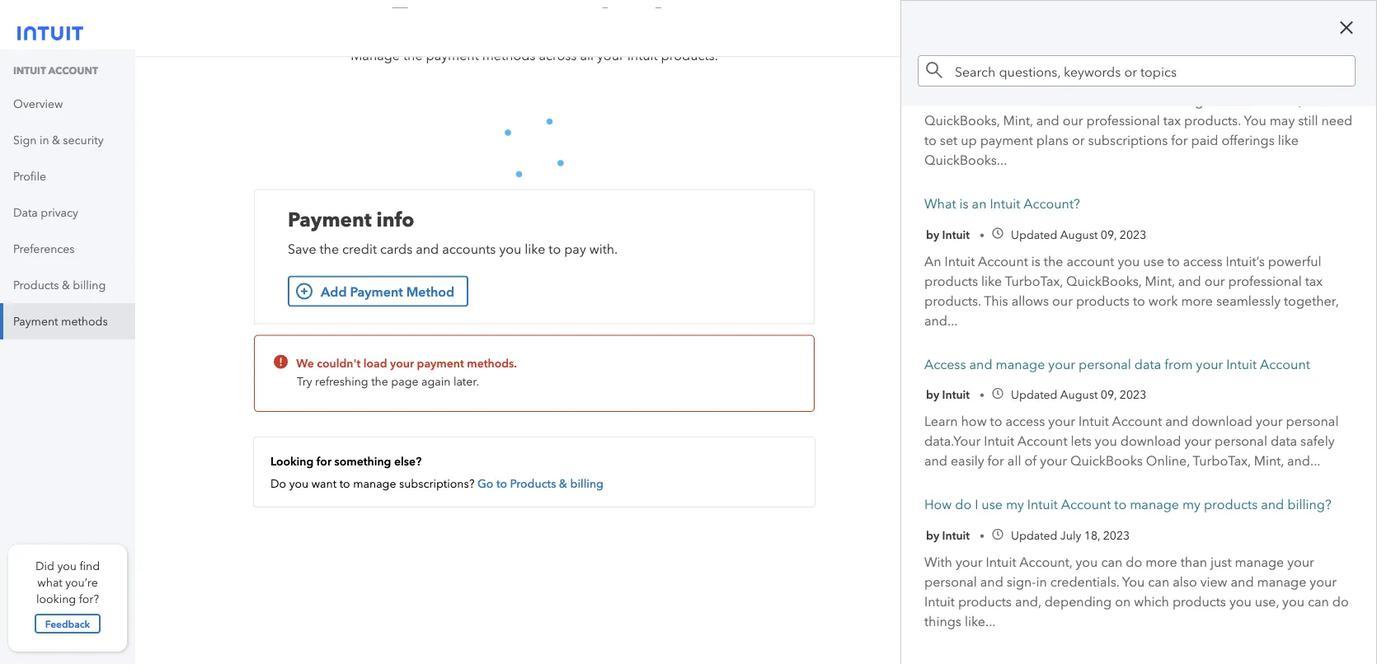 Task type: locate. For each thing, give the bounding box(es) containing it.
1 horizontal spatial do
[[1126, 555, 1142, 571]]

2023 up an intuit account is the account you use to access intuit's powerful products like turbotax, quickbooks, mint, and our professional tax products. this allows our products to work more seamlessly together, and...
[[1120, 228, 1147, 241]]

with your intuit account, you can do more than just manage your personal and sign-in credentials. you can also view and manage your intuit products and, depending on which products you use, you can do things like...
[[924, 555, 1349, 630]]

preferences
[[13, 242, 75, 256]]

payment right the manage
[[426, 48, 479, 64]]

powerful
[[1268, 253, 1322, 269]]

1 horizontal spatial access
[[1183, 253, 1223, 269]]

with.
[[589, 242, 618, 258]]

sign in & security link
[[0, 122, 135, 158]]

our up or
[[1063, 112, 1083, 128]]

you can use the same intuit account info to sign in to turbotax, quickbooks, mint, and our professional tax products. you may still need to set up payment plans or subscriptions for paid offerings like quickbooks...
[[924, 93, 1353, 168]]

in inside 'with your intuit account, you can do more than just manage your personal and sign-in credentials. you can also view and manage your intuit products and, depending on which products you use, you can do things like...'
[[1036, 575, 1047, 591]]

0 vertical spatial info
[[1144, 93, 1167, 108]]

2 vertical spatial &
[[559, 477, 567, 491]]

our
[[1063, 112, 1083, 128], [1205, 273, 1225, 289], [1052, 293, 1073, 309]]

2 vertical spatial do
[[1332, 595, 1349, 610]]

0 horizontal spatial data
[[1135, 354, 1161, 372]]

0 vertical spatial do
[[955, 495, 972, 513]]

2 vertical spatial in
[[1036, 575, 1047, 591]]

1 horizontal spatial is
[[1031, 253, 1041, 269]]

personal inside 'with your intuit account, you can do more than just manage your personal and sign-in credentials. you can also view and manage your intuit products and, depending on which products you use, you can do things like...'
[[924, 575, 977, 591]]

1 vertical spatial is
[[1031, 253, 1041, 269]]

what
[[37, 576, 62, 590]]

0 vertical spatial quickbooks,
[[924, 112, 1000, 128]]

august up the "lets"
[[1060, 389, 1098, 402]]

to right sign
[[1229, 93, 1241, 108]]

1 vertical spatial data
[[1271, 434, 1297, 450]]

professional inside an intuit account is the account you use to access intuit's powerful products like turbotax, quickbooks, mint, and our professional tax products. this allows our products to work more seamlessly together, and...
[[1228, 273, 1302, 289]]

0 horizontal spatial my
[[1006, 495, 1024, 513]]

1 vertical spatial access
[[1006, 414, 1045, 430]]

and... down safely
[[1287, 454, 1321, 469]]

2 horizontal spatial products.
[[1184, 112, 1241, 128]]

payment inside button
[[350, 283, 403, 301]]

you up offerings
[[1244, 112, 1266, 128]]

mint, inside learn how to access your intuit account and download your personal data.your intuit account lets you download your personal data safely and easily for all of your quickbooks online, turbotax, mint, and...
[[1254, 454, 1284, 469]]

2 horizontal spatial do
[[1332, 595, 1349, 610]]

july
[[1060, 530, 1081, 543]]

an
[[924, 253, 941, 269]]

2 by from the top
[[926, 388, 939, 402]]

none search field inside panel element
[[918, 47, 1360, 95]]

2 vertical spatial mint,
[[1254, 454, 1284, 469]]

august for personal
[[1060, 389, 1098, 402]]

1 horizontal spatial &
[[62, 278, 70, 292]]

all right across
[[580, 48, 594, 64]]

can up up
[[950, 93, 972, 108]]

1 by from the top
[[926, 227, 939, 241]]

products & billing link
[[0, 267, 135, 303]]

1 vertical spatial turbotax,
[[1005, 273, 1063, 289]]

updated down account?
[[1011, 228, 1058, 241]]

search image
[[926, 62, 943, 78]]

tax up together,
[[1305, 273, 1323, 289]]

find
[[80, 560, 100, 573]]

in inside you can use the same intuit account info to sign in to turbotax, quickbooks, mint, and our professional tax products. you may still need to set up payment plans or subscriptions for paid offerings like quickbooks...
[[1214, 93, 1225, 108]]

2 vertical spatial •
[[980, 531, 985, 543]]

do
[[955, 495, 972, 513], [1126, 555, 1142, 571], [1332, 595, 1349, 610]]

you right do at the bottom left of page
[[289, 477, 309, 491]]

use inside you can use the same intuit account info to sign in to turbotax, quickbooks, mint, and our professional tax products. you may still need to set up payment plans or subscriptions for paid offerings like quickbooks...
[[975, 93, 996, 108]]

payment inside you can use the same intuit account info to sign in to turbotax, quickbooks, mint, and our professional tax products. you may still need to set up payment plans or subscriptions for paid offerings like quickbooks...
[[980, 132, 1033, 148]]

2 horizontal spatial like
[[1278, 132, 1299, 148]]

1 vertical spatial tax
[[1305, 273, 1323, 289]]

0 horizontal spatial and...
[[924, 313, 958, 328]]

1 horizontal spatial products.
[[924, 293, 981, 309]]

2 horizontal spatial &
[[559, 477, 567, 491]]

0 horizontal spatial access
[[1006, 414, 1045, 430]]

products down the an
[[924, 273, 978, 289]]

accounts
[[442, 242, 496, 258]]

else?
[[394, 455, 422, 469]]

None field
[[918, 47, 1356, 95]]

2 vertical spatial turbotax,
[[1193, 454, 1251, 469]]

professional
[[1087, 112, 1160, 128], [1228, 273, 1302, 289]]

data
[[13, 206, 38, 219]]

products inside intuit account element
[[13, 278, 59, 292]]

2 • from the top
[[980, 390, 985, 402]]

info down the search text field
[[1144, 93, 1167, 108]]

security
[[63, 133, 104, 147]]

1 horizontal spatial data
[[1271, 434, 1297, 450]]

1 horizontal spatial billing
[[570, 477, 604, 491]]

more right work
[[1181, 293, 1213, 309]]

2 vertical spatial like
[[981, 273, 1002, 289]]

we
[[296, 357, 314, 371]]

is up "allows"
[[1031, 253, 1041, 269]]

1 vertical spatial updated august 09, 2023
[[1011, 389, 1147, 402]]

payment up again
[[417, 357, 464, 371]]

1 vertical spatial 09,
[[1101, 389, 1117, 402]]

2 09, from the top
[[1101, 389, 1117, 402]]

to left work
[[1133, 293, 1145, 309]]

to left sign
[[1170, 93, 1183, 108]]

mint, inside an intuit account is the account you use to access intuit's powerful products like turbotax, quickbooks, mint, and our professional tax products. this allows our products to work more seamlessly together, and...
[[1145, 273, 1175, 289]]

your
[[597, 48, 624, 64], [1048, 354, 1075, 372], [1196, 354, 1223, 372], [390, 357, 414, 371], [1048, 414, 1075, 430], [1256, 414, 1283, 430], [1185, 434, 1211, 450], [1040, 454, 1067, 469], [956, 555, 983, 571], [1287, 555, 1314, 571], [1310, 575, 1337, 591]]

2 updated august 09, 2023 from the top
[[1011, 389, 1147, 402]]

1 horizontal spatial my
[[1183, 495, 1201, 513]]

the left the same
[[999, 93, 1019, 108]]

more up also
[[1146, 555, 1177, 571]]

1 vertical spatial •
[[980, 390, 985, 402]]

info inside you can use the same intuit account info to sign in to turbotax, quickbooks, mint, and our professional tax products. you may still need to set up payment plans or subscriptions for paid offerings like quickbooks...
[[1144, 93, 1167, 108]]

you inside do you want to manage subscriptions? go to products & billing
[[289, 477, 309, 491]]

and inside how do i use my intuit account to manage my products and billing? link
[[1261, 495, 1284, 513]]

do right use,
[[1332, 595, 1349, 610]]

things
[[924, 614, 961, 630]]

download
[[1192, 414, 1253, 430], [1120, 434, 1181, 450]]

tax inside an intuit account is the account you use to access intuit's powerful products like turbotax, quickbooks, mint, and our professional tax products. this allows our products to work more seamlessly together, and...
[[1305, 273, 1323, 289]]

0 vertical spatial tax
[[1163, 112, 1181, 128]]

and...
[[924, 313, 958, 328], [1287, 454, 1321, 469]]

2 horizontal spatial in
[[1214, 93, 1225, 108]]

1 horizontal spatial quickbooks,
[[1066, 273, 1142, 289]]

3 • from the top
[[980, 531, 985, 543]]

0 horizontal spatial &
[[52, 133, 60, 147]]

1 vertical spatial do
[[1126, 555, 1142, 571]]

in
[[1214, 93, 1225, 108], [39, 133, 49, 147], [1036, 575, 1047, 591]]

2023 for personal
[[1120, 389, 1147, 402]]

payment up save
[[288, 208, 372, 232]]

1 horizontal spatial methods
[[482, 48, 536, 64]]

0 vertical spatial is
[[959, 194, 969, 211]]

access left intuit's
[[1183, 253, 1223, 269]]

0 horizontal spatial you
[[924, 93, 947, 108]]

the inside you can use the same intuit account info to sign in to turbotax, quickbooks, mint, and our professional tax products. you may still need to set up payment plans or subscriptions for paid offerings like quickbooks...
[[999, 93, 1019, 108]]

safely
[[1301, 434, 1335, 450]]

2023 down access and manage your personal data from your intuit account link
[[1120, 389, 1147, 402]]

products down account
[[1076, 293, 1130, 309]]

products right go
[[510, 477, 556, 491]]

quickbooks, up up
[[924, 112, 1000, 128]]

manage down "allows"
[[996, 354, 1045, 372]]

to down quickbooks
[[1114, 495, 1127, 513]]

payment inside intuit account element
[[13, 315, 58, 328]]

0 vertical spatial products
[[13, 278, 59, 292]]

0 vertical spatial and...
[[924, 313, 958, 328]]

0 horizontal spatial professional
[[1087, 112, 1160, 128]]

0 horizontal spatial products.
[[661, 48, 718, 64]]

like inside you can use the same intuit account info to sign in to turbotax, quickbooks, mint, and our professional tax products. you may still need to set up payment plans or subscriptions for paid offerings like quickbooks...
[[1278, 132, 1299, 148]]

& inside "link"
[[52, 133, 60, 147]]

payment
[[288, 208, 372, 232], [350, 283, 403, 301], [13, 315, 58, 328]]

1 horizontal spatial like
[[981, 273, 1002, 289]]

products down preferences
[[13, 278, 59, 292]]

09, up account
[[1101, 228, 1117, 241]]

manage
[[996, 354, 1045, 372], [353, 477, 396, 491], [1130, 495, 1179, 513], [1235, 555, 1284, 571], [1257, 575, 1307, 591]]

and inside you can use the same intuit account info to sign in to turbotax, quickbooks, mint, and our professional tax products. you may still need to set up payment plans or subscriptions for paid offerings like quickbooks...
[[1036, 112, 1059, 128]]

online,
[[1146, 454, 1190, 469]]

access
[[1183, 253, 1223, 269], [1006, 414, 1045, 430]]

updated for intuit
[[1011, 228, 1058, 241]]

did you find what you're looking for?
[[35, 560, 100, 606]]

and
[[1036, 112, 1059, 128], [416, 242, 439, 258], [1178, 273, 1201, 289], [969, 354, 993, 372], [1165, 414, 1189, 430], [924, 454, 948, 469], [1261, 495, 1284, 513], [980, 575, 1003, 591], [1231, 575, 1254, 591]]

intuit's
[[1226, 253, 1265, 269]]

turbotax, inside an intuit account is the account you use to access intuit's powerful products like turbotax, quickbooks, mint, and our professional tax products. this allows our products to work more seamlessly together, and...
[[1005, 273, 1063, 289]]

1 updated august 09, 2023 from the top
[[1011, 228, 1147, 241]]

payment down products & billing
[[13, 315, 58, 328]]

the
[[403, 48, 423, 64], [999, 93, 1019, 108], [320, 242, 339, 258], [1044, 253, 1063, 269], [371, 375, 388, 389]]

turbotax, right online,
[[1193, 454, 1251, 469]]

tax
[[1163, 112, 1181, 128], [1305, 273, 1323, 289]]

professional up subscriptions
[[1087, 112, 1160, 128]]

2 by intuit from the top
[[926, 388, 970, 402]]

data left from
[[1135, 354, 1161, 372]]

download down from
[[1192, 414, 1253, 430]]

all
[[580, 48, 594, 64], [1008, 454, 1021, 469]]

use
[[975, 93, 996, 108], [1143, 253, 1164, 269], [982, 495, 1003, 513]]

this
[[984, 293, 1008, 309]]

1 horizontal spatial tax
[[1305, 273, 1323, 289]]

1 vertical spatial updated
[[1011, 389, 1058, 402]]

which
[[1134, 595, 1169, 610]]

professional inside you can use the same intuit account info to sign in to turbotax, quickbooks, mint, and our professional tax products. you may still need to set up payment plans or subscriptions for paid offerings like quickbooks...
[[1087, 112, 1160, 128]]

and inside access and manage your personal data from your intuit account link
[[969, 354, 993, 372]]

1 09, from the top
[[1101, 228, 1117, 241]]

for left paid at the top of page
[[1171, 132, 1188, 148]]

2 vertical spatial 2023
[[1103, 530, 1130, 543]]

quickbooks
[[1070, 454, 1143, 469]]

do left i
[[955, 495, 972, 513]]

account up 18,
[[1061, 495, 1111, 513]]

updated up of
[[1011, 389, 1058, 402]]

0 vertical spatial all
[[580, 48, 594, 64]]

account
[[1067, 253, 1114, 269]]

• for manage
[[980, 390, 985, 402]]

tax up subscriptions
[[1163, 112, 1181, 128]]

together,
[[1284, 293, 1339, 309]]

0 vertical spatial 09,
[[1101, 228, 1117, 241]]

the inside we couldn't load your payment methods. try refreshing the page again later.
[[371, 375, 388, 389]]

our right "allows"
[[1052, 293, 1073, 309]]

1 vertical spatial 2023
[[1120, 389, 1147, 402]]

2 august from the top
[[1060, 389, 1098, 402]]

0 vertical spatial like
[[1278, 132, 1299, 148]]

funky town element
[[1341, 14, 1371, 51]]

same
[[1022, 93, 1054, 108]]

the left account
[[1044, 253, 1063, 269]]

access inside an intuit account is the account you use to access intuit's powerful products like turbotax, quickbooks, mint, and our professional tax products. this allows our products to work more seamlessly together, and...
[[1183, 253, 1223, 269]]

from
[[1165, 354, 1193, 372]]

in right sign
[[1214, 93, 1225, 108]]

by intuit up with
[[926, 529, 970, 543]]

by up the an
[[926, 227, 939, 241]]

mint, inside you can use the same intuit account info to sign in to turbotax, quickbooks, mint, and our professional tax products. you may still need to set up payment plans or subscriptions for paid offerings like quickbooks...
[[1003, 112, 1033, 128]]

products. inside you can use the same intuit account info to sign in to turbotax, quickbooks, mint, and our professional tax products. you may still need to set up payment plans or subscriptions for paid offerings like quickbooks...
[[1184, 112, 1241, 128]]

try
[[297, 375, 312, 389]]

1 vertical spatial like
[[525, 242, 545, 258]]

2 horizontal spatial mint,
[[1254, 454, 1284, 469]]

1 vertical spatial products
[[510, 477, 556, 491]]

to inside learn how to access your intuit account and download your personal data.your intuit account lets you download your personal data safely and easily for all of your quickbooks online, turbotax, mint, and...
[[990, 414, 1002, 430]]

1 horizontal spatial you
[[1122, 575, 1145, 591]]

3 updated from the top
[[1011, 530, 1058, 543]]

intuit account
[[13, 65, 98, 77]]

& right go
[[559, 477, 567, 491]]

manage down something
[[353, 477, 396, 491]]

payment for payment info
[[288, 208, 372, 232]]

profile link
[[0, 158, 135, 195]]

1 horizontal spatial all
[[1008, 454, 1021, 469]]

data inside learn how to access your intuit account and download your personal data.your intuit account lets you download your personal data safely and easily for all of your quickbooks online, turbotax, mint, and...
[[1271, 434, 1297, 450]]

and... for access and manage your personal data from your intuit account
[[1287, 454, 1321, 469]]

you can use the same intuit account info to sign in to turbotax, quickbooks, mint, and our professional tax products. you may still need to set up payment plans or subscriptions for paid offerings like quickbooks... link
[[924, 24, 1353, 176]]

0 vertical spatial •
[[980, 229, 985, 241]]

&
[[52, 133, 60, 147], [62, 278, 70, 292], [559, 477, 567, 491]]

updated up the 'account,'
[[1011, 530, 1058, 543]]

1 horizontal spatial in
[[1036, 575, 1047, 591]]

add payment method button
[[288, 276, 469, 308]]

1 vertical spatial august
[[1060, 389, 1098, 402]]

like up this
[[981, 273, 1002, 289]]

1 • from the top
[[980, 229, 985, 241]]

quickbooks, down account
[[1066, 273, 1142, 289]]

0 horizontal spatial mint,
[[1003, 112, 1033, 128]]

what
[[924, 194, 956, 211]]

quickbooks, inside an intuit account is the account you use to access intuit's powerful products like turbotax, quickbooks, mint, and our professional tax products. this allows our products to work more seamlessly together, and...
[[1066, 273, 1142, 289]]

access and manage your personal data from your intuit account
[[924, 354, 1310, 372]]

1 updated from the top
[[1011, 228, 1058, 241]]

1 vertical spatial professional
[[1228, 273, 1302, 289]]

august up account
[[1060, 228, 1098, 241]]

Search text field
[[918, 55, 1356, 87]]

1 vertical spatial by
[[926, 388, 939, 402]]

methods down products & billing link
[[61, 315, 108, 328]]

1 horizontal spatial products
[[510, 477, 556, 491]]

you right use,
[[1282, 595, 1305, 610]]

our inside you can use the same intuit account info to sign in to turbotax, quickbooks, mint, and our professional tax products. you may still need to set up payment plans or subscriptions for paid offerings like quickbooks...
[[1063, 112, 1083, 128]]

manage the payment methods across all your intuit products.
[[351, 48, 718, 64]]

lets
[[1071, 434, 1092, 450]]

turbotax, up "allows"
[[1005, 273, 1063, 289]]

0 horizontal spatial quickbooks,
[[924, 112, 1000, 128]]

09, for account?
[[1101, 228, 1117, 241]]

and... inside an intuit account is the account you use to access intuit's powerful products like turbotax, quickbooks, mint, and our professional tax products. this allows our products to work more seamlessly together, and...
[[924, 313, 958, 328]]

want
[[311, 477, 337, 491]]

by for how do i use my intuit account to manage my products and billing?
[[926, 529, 939, 543]]

like left pay
[[525, 242, 545, 258]]

more
[[1181, 293, 1213, 309], [1146, 555, 1177, 571]]

2 vertical spatial by intuit
[[926, 529, 970, 543]]

1 by intuit from the top
[[926, 227, 970, 241]]

in down the 'account,'
[[1036, 575, 1047, 591]]

our up the seamlessly
[[1205, 273, 1225, 289]]

you inside did you find what you're looking for?
[[57, 560, 77, 573]]

1 vertical spatial all
[[1008, 454, 1021, 469]]

billing
[[73, 278, 106, 292], [570, 477, 604, 491]]

still
[[1298, 112, 1318, 128]]

like down may
[[1278, 132, 1299, 148]]

and... up access on the right
[[924, 313, 958, 328]]

2 my from the left
[[1183, 495, 1201, 513]]

mint,
[[1003, 112, 1033, 128], [1145, 273, 1175, 289], [1254, 454, 1284, 469]]

the inside an intuit account is the account you use to access intuit's powerful products like turbotax, quickbooks, mint, and our professional tax products. this allows our products to work more seamlessly together, and...
[[1044, 253, 1063, 269]]

payment inside we couldn't load your payment methods. try refreshing the page again later.
[[417, 357, 464, 371]]

by intuit
[[926, 227, 970, 241], [926, 388, 970, 402], [926, 529, 970, 543]]

info up cards at left top
[[377, 208, 414, 232]]

1 vertical spatial payment
[[980, 132, 1033, 148]]

1 vertical spatial quickbooks,
[[1066, 273, 1142, 289]]

manage right just
[[1235, 555, 1284, 571]]

billing inside intuit account element
[[73, 278, 106, 292]]

0 vertical spatial 2023
[[1120, 228, 1147, 241]]

download up online,
[[1120, 434, 1181, 450]]

do up on
[[1126, 555, 1142, 571]]

by up learn
[[926, 388, 939, 402]]

& down preferences link
[[62, 278, 70, 292]]

3 by from the top
[[926, 529, 939, 543]]

quickbooks, inside you can use the same intuit account info to sign in to turbotax, quickbooks, mint, and our professional tax products. you may still need to set up payment plans or subscriptions for paid offerings like quickbooks...
[[924, 112, 1000, 128]]

updated
[[1011, 228, 1058, 241], [1011, 389, 1058, 402], [1011, 530, 1058, 543]]

payment right the add
[[350, 283, 403, 301]]

you right account
[[1118, 253, 1140, 269]]

learn how to access your intuit account and download your personal data.your intuit account lets you download your personal data safely and easily for all of your quickbooks online, turbotax, mint, and...
[[924, 414, 1339, 469]]

what is an intuit account? link
[[924, 193, 1080, 213]]

0 horizontal spatial in
[[39, 133, 49, 147]]

in inside "link"
[[39, 133, 49, 147]]

for right easily
[[988, 454, 1004, 469]]

0 vertical spatial payment
[[288, 208, 372, 232]]

you up quickbooks
[[1095, 434, 1117, 450]]

1 vertical spatial products.
[[1184, 112, 1241, 128]]

personal down with
[[924, 575, 977, 591]]

overview link
[[0, 86, 135, 122]]

09, down access and manage your personal data from your intuit account link
[[1101, 389, 1117, 402]]

the down load
[[371, 375, 388, 389]]

professional up the seamlessly
[[1228, 273, 1302, 289]]

more inside an intuit account is the account you use to access intuit's powerful products like turbotax, quickbooks, mint, and our professional tax products. this allows our products to work more seamlessly together, and...
[[1181, 293, 1213, 309]]

0 vertical spatial use
[[975, 93, 996, 108]]

personal
[[1079, 354, 1131, 372], [1286, 414, 1339, 430], [1215, 434, 1267, 450], [924, 575, 977, 591]]

by intuit up the an
[[926, 227, 970, 241]]

offerings
[[1222, 132, 1275, 148]]

credentials.
[[1050, 575, 1119, 591]]

1 august from the top
[[1060, 228, 1098, 241]]

0 vertical spatial &
[[52, 133, 60, 147]]

2 vertical spatial payment
[[13, 315, 58, 328]]

you up 'you're'
[[57, 560, 77, 573]]

account down the search text field
[[1091, 93, 1141, 108]]

0 vertical spatial turbotax,
[[1244, 93, 1302, 108]]

3 by intuit from the top
[[926, 529, 970, 543]]

need
[[1321, 112, 1353, 128]]

products.
[[661, 48, 718, 64], [1184, 112, 1241, 128], [924, 293, 981, 309]]

quickbooks,
[[924, 112, 1000, 128], [1066, 273, 1142, 289]]

• for i
[[980, 531, 985, 543]]

0 vertical spatial by
[[926, 227, 939, 241]]

you down search image
[[924, 93, 947, 108]]

is inside an intuit account is the account you use to access intuit's powerful products like turbotax, quickbooks, mint, and our professional tax products. this allows our products to work more seamlessly together, and...
[[1031, 253, 1041, 269]]

0 horizontal spatial methods
[[61, 315, 108, 328]]

payment right up
[[980, 132, 1033, 148]]

2 updated from the top
[[1011, 389, 1058, 402]]

0 vertical spatial updated august 09, 2023
[[1011, 228, 1147, 241]]

None search field
[[918, 47, 1360, 95]]

1 vertical spatial info
[[377, 208, 414, 232]]

credit
[[342, 242, 377, 258]]

account up of
[[1017, 434, 1067, 450]]

save the credit cards and accounts you like to pay with.
[[288, 242, 618, 258]]

august for account?
[[1060, 228, 1098, 241]]

2 vertical spatial you
[[1122, 575, 1145, 591]]

•
[[980, 229, 985, 241], [980, 390, 985, 402], [980, 531, 985, 543]]

payment for payment methods
[[13, 315, 58, 328]]

updated august 09, 2023
[[1011, 228, 1147, 241], [1011, 389, 1147, 402]]

turbotax,
[[1244, 93, 1302, 108], [1005, 273, 1063, 289], [1193, 454, 1251, 469]]

0 vertical spatial august
[[1060, 228, 1098, 241]]

and... inside learn how to access your intuit account and download your personal data.your intuit account lets you download your personal data safely and easily for all of your quickbooks online, turbotax, mint, and...
[[1287, 454, 1321, 469]]

use up work
[[1143, 253, 1164, 269]]

updated august 09, 2023 up account
[[1011, 228, 1147, 241]]

2 vertical spatial updated
[[1011, 530, 1058, 543]]

manage inside do you want to manage subscriptions? go to products & billing
[[353, 477, 396, 491]]

my right i
[[1006, 495, 1024, 513]]

1 vertical spatial in
[[39, 133, 49, 147]]

2 horizontal spatial you
[[1244, 112, 1266, 128]]



Task type: vqa. For each thing, say whether or not it's contained in the screenshot.
here are some other options you might be looking for instead.
no



Task type: describe. For each thing, give the bounding box(es) containing it.
how
[[924, 495, 952, 513]]

how do i use my intuit account to manage my products and billing? link
[[924, 495, 1332, 514]]

sign in & security
[[13, 133, 104, 147]]

we couldn't load your payment methods. try refreshing the page again later.
[[296, 357, 517, 389]]

you left use,
[[1230, 595, 1252, 610]]

you up credentials.
[[1076, 555, 1098, 571]]

across
[[539, 48, 577, 64]]

quickbooks...
[[924, 152, 1007, 168]]

products. inside an intuit account is the account you use to access intuit's powerful products like turbotax, quickbooks, mint, and our professional tax products. this allows our products to work more seamlessly together, and...
[[924, 293, 981, 309]]

profile
[[13, 169, 46, 183]]

what is an intuit account?
[[924, 194, 1080, 211]]

access
[[924, 354, 966, 372]]

you inside 'with your intuit account, you can do more than just manage your personal and sign-in credentials. you can also view and manage your intuit products and, depending on which products you use, you can do things like...'
[[1122, 575, 1145, 591]]

by intuit for what
[[926, 227, 970, 241]]

to up work
[[1168, 253, 1180, 269]]

plans
[[1036, 132, 1069, 148]]

how do i use my intuit account to manage my products and billing?
[[924, 495, 1332, 513]]

data privacy link
[[0, 195, 135, 231]]

account?
[[1024, 194, 1080, 211]]

account up quickbooks
[[1112, 414, 1162, 430]]

couldn't
[[317, 357, 361, 371]]

page
[[391, 375, 419, 389]]

looking
[[36, 593, 76, 606]]

0 horizontal spatial like
[[525, 242, 545, 258]]

products up just
[[1204, 495, 1258, 513]]

0 vertical spatial download
[[1192, 414, 1253, 430]]

more inside 'with your intuit account, you can do more than just manage your personal and sign-in credentials. you can also view and manage your intuit products and, depending on which products you use, you can do things like...'
[[1146, 555, 1177, 571]]

and... for what is an intuit account?
[[924, 313, 958, 328]]

intuit account element
[[0, 49, 135, 340]]

0 vertical spatial methods
[[482, 48, 536, 64]]

paid
[[1191, 132, 1218, 148]]

and,
[[1015, 595, 1041, 610]]

turbotax, inside you can use the same intuit account info to sign in to turbotax, quickbooks, mint, and our professional tax products. you may still need to set up payment plans or subscriptions for paid offerings like quickbooks...
[[1244, 93, 1302, 108]]

manage
[[351, 48, 400, 64]]

by intuit for how
[[926, 529, 970, 543]]

like...
[[965, 614, 996, 630]]

updated for your
[[1011, 389, 1058, 402]]

up
[[961, 132, 977, 148]]

to left pay
[[549, 242, 561, 258]]

sign
[[1186, 93, 1211, 108]]

0 horizontal spatial do
[[955, 495, 972, 513]]

allows
[[1012, 293, 1049, 309]]

can up credentials.
[[1101, 555, 1123, 571]]

for inside you can use the same intuit account info to sign in to turbotax, quickbooks, mint, and our professional tax products. you may still need to set up payment plans or subscriptions for paid offerings like quickbooks...
[[1171, 132, 1188, 148]]

the right the manage
[[403, 48, 423, 64]]

account inside you can use the same intuit account info to sign in to turbotax, quickbooks, mint, and our professional tax products. you may still need to set up payment plans or subscriptions for paid offerings like quickbooks...
[[1091, 93, 1141, 108]]

intuit logo image
[[17, 21, 83, 41]]

something
[[334, 455, 391, 469]]

access inside learn how to access your intuit account and download your personal data.your intuit account lets you download your personal data safely and easily for all of your quickbooks online, turbotax, mint, and...
[[1006, 414, 1045, 430]]

methods inside intuit account element
[[61, 315, 108, 328]]

you inside an intuit account is the account you use to access intuit's powerful products like turbotax, quickbooks, mint, and our professional tax products. this allows our products to work more seamlessly together, and...
[[1118, 253, 1140, 269]]

loading element
[[456, 70, 613, 227]]

payment info
[[288, 208, 414, 232]]

updated august 09, 2023 for account?
[[1011, 228, 1147, 241]]

intuit inside you can use the same intuit account info to sign in to turbotax, quickbooks, mint, and our professional tax products. you may still need to set up payment plans or subscriptions for paid offerings like quickbooks...
[[1057, 93, 1088, 108]]

how
[[961, 414, 987, 430]]

cards
[[380, 242, 413, 258]]

1 vertical spatial billing
[[570, 477, 604, 491]]

and inside an intuit account is the account you use to access intuit's powerful products like turbotax, quickbooks, mint, and our professional tax products. this allows our products to work more seamlessly together, and...
[[1178, 273, 1201, 289]]

2 vertical spatial our
[[1052, 293, 1073, 309]]

overview
[[13, 97, 63, 111]]

can right use,
[[1308, 595, 1329, 610]]

manage up use,
[[1257, 575, 1307, 591]]

again
[[421, 375, 451, 389]]

may
[[1270, 112, 1295, 128]]

your inside we couldn't load your payment methods. try refreshing the page again later.
[[390, 357, 414, 371]]

payment methods link
[[0, 303, 135, 340]]

access and manage your personal data from your intuit account link
[[924, 354, 1310, 373]]

later.
[[454, 375, 479, 389]]

09, for personal
[[1101, 389, 1117, 402]]

can up which
[[1148, 575, 1170, 591]]

go to products & billing link
[[477, 477, 604, 491]]

feedback
[[45, 618, 90, 631]]

1 vertical spatial our
[[1205, 273, 1225, 289]]

personal left safely
[[1215, 434, 1267, 450]]

like inside an intuit account is the account you use to access intuit's powerful products like turbotax, quickbooks, mint, and our professional tax products. this allows our products to work more seamlessly together, and...
[[981, 273, 1002, 289]]

account inside an intuit account is the account you use to access intuit's powerful products like turbotax, quickbooks, mint, and our professional tax products. this allows our products to work more seamlessly together, and...
[[978, 253, 1028, 269]]

all inside learn how to access your intuit account and download your personal data.your intuit account lets you download your personal data safely and easily for all of your quickbooks online, turbotax, mint, and...
[[1008, 454, 1021, 469]]

data privacy
[[13, 206, 78, 219]]

learn
[[924, 414, 958, 430]]

to inside do you want to manage subscriptions? go to products & billing
[[339, 477, 350, 491]]

can inside you can use the same intuit account info to sign in to turbotax, quickbooks, mint, and our professional tax products. you may still need to set up payment plans or subscriptions for paid offerings like quickbooks...
[[950, 93, 972, 108]]

turbotax, inside learn how to access your intuit account and download your personal data.your intuit account lets you download your personal data safely and easily for all of your quickbooks online, turbotax, mint, and...
[[1193, 454, 1251, 469]]

0 horizontal spatial for
[[317, 455, 332, 469]]

2023 for account?
[[1120, 228, 1147, 241]]

billing?
[[1288, 495, 1332, 513]]

by intuit for access
[[926, 388, 970, 402]]

manage down online,
[[1130, 495, 1179, 513]]

updated for use
[[1011, 530, 1058, 543]]

payment methods
[[13, 315, 108, 328]]

add payment method
[[321, 283, 455, 301]]

an intuit account is the account you use to access intuit's powerful products like turbotax, quickbooks, mint, and our professional tax products. this allows our products to work more seamlessly together, and...
[[924, 253, 1339, 328]]

subscriptions?
[[399, 477, 475, 491]]

use inside an intuit account is the account you use to access intuit's powerful products like turbotax, quickbooks, mint, and our professional tax products. this allows our products to work more seamlessly together, and...
[[1143, 253, 1164, 269]]

panel element
[[901, 1, 1376, 665]]

0 vertical spatial data
[[1135, 354, 1161, 372]]

load
[[363, 357, 387, 371]]

the right save
[[320, 242, 339, 258]]

method
[[406, 283, 455, 301]]

intuit inside an intuit account is the account you use to access intuit's powerful products like turbotax, quickbooks, mint, and our professional tax products. this allows our products to work more seamlessly together, and...
[[945, 253, 975, 269]]

account down together,
[[1260, 354, 1310, 372]]

looking
[[270, 455, 314, 469]]

privacy
[[41, 206, 78, 219]]

do
[[270, 477, 286, 491]]

• for an
[[980, 229, 985, 241]]

you inside learn how to access your intuit account and download your personal data.your intuit account lets you download your personal data safely and easily for all of your quickbooks online, turbotax, mint, and...
[[1095, 434, 1117, 450]]

to right go
[[496, 477, 507, 491]]

18,
[[1084, 530, 1100, 543]]

set
[[940, 132, 958, 148]]

easily
[[951, 454, 984, 469]]

0 vertical spatial payment
[[426, 48, 479, 64]]

tax inside you can use the same intuit account info to sign in to turbotax, quickbooks, mint, and our professional tax products. you may still need to set up payment plans or subscriptions for paid offerings like quickbooks...
[[1163, 112, 1181, 128]]

to left set
[[924, 132, 937, 148]]

you right 'accounts'
[[499, 242, 521, 258]]

save
[[288, 242, 316, 258]]

sign
[[13, 133, 37, 147]]

work
[[1149, 293, 1178, 309]]

0 horizontal spatial is
[[959, 194, 969, 211]]

methods.
[[467, 357, 517, 371]]

with
[[924, 555, 952, 571]]

use,
[[1255, 595, 1279, 610]]

1 my from the left
[[1006, 495, 1024, 513]]

0 horizontal spatial all
[[580, 48, 594, 64]]

intuit
[[13, 65, 46, 77]]

products down also
[[1173, 595, 1226, 610]]

depending
[[1045, 595, 1112, 610]]

add
[[321, 283, 347, 301]]

seamlessly
[[1216, 293, 1281, 309]]

by for what is an intuit account?
[[926, 227, 939, 241]]

updated august 09, 2023 for personal
[[1011, 389, 1147, 402]]

for?
[[79, 593, 99, 606]]

personal up safely
[[1286, 414, 1339, 430]]

1 vertical spatial download
[[1120, 434, 1181, 450]]

account manager application element
[[0, 0, 1377, 665]]

do you want to manage subscriptions? go to products & billing
[[270, 477, 604, 491]]

personal left from
[[1079, 354, 1131, 372]]

data.your
[[924, 434, 981, 450]]

i
[[975, 495, 978, 513]]

preferences link
[[0, 231, 135, 267]]

by for access and manage your personal data from your intuit account
[[926, 388, 939, 402]]

products up like...
[[958, 595, 1012, 610]]

none field inside panel element
[[918, 47, 1356, 95]]

of
[[1025, 454, 1037, 469]]

0 vertical spatial products.
[[661, 48, 718, 64]]

just
[[1211, 555, 1232, 571]]

for inside learn how to access your intuit account and download your personal data.your intuit account lets you download your personal data safely and easily for all of your quickbooks online, turbotax, mint, and...
[[988, 454, 1004, 469]]

2023 for my
[[1103, 530, 1130, 543]]

2 vertical spatial use
[[982, 495, 1003, 513]]

an
[[972, 194, 987, 211]]

than
[[1181, 555, 1207, 571]]



